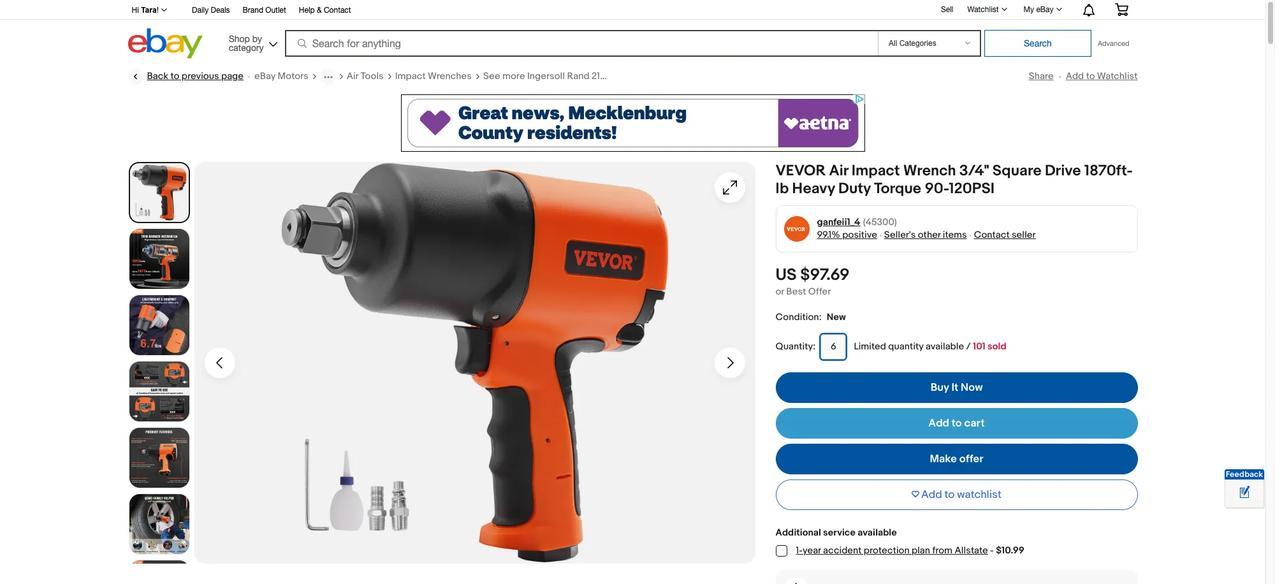 Task type: vqa. For each thing, say whether or not it's contained in the screenshot.
Bluetooth
no



Task type: describe. For each thing, give the bounding box(es) containing it.
Quantity: text field
[[821, 334, 846, 360]]

1 horizontal spatial watchlist
[[1097, 70, 1138, 82]]

sell link
[[935, 5, 959, 14]]

air tools link
[[347, 70, 384, 83]]

1-year accident protection plan from allstate - $10.99
[[796, 544, 1024, 557]]

back to previous page
[[147, 70, 244, 82]]

limited quantity available / 101 sold
[[854, 340, 1006, 353]]

or
[[776, 286, 784, 298]]

limited
[[854, 340, 886, 353]]

lb
[[776, 180, 789, 198]]

ganfeii1_4 (45300)
[[817, 216, 897, 228]]

add to watchlist
[[921, 488, 1002, 501]]

condition: new
[[776, 311, 846, 323]]

your shopping cart image
[[1114, 3, 1129, 16]]

help & contact link
[[299, 4, 351, 18]]

seller's other items
[[884, 229, 967, 241]]

picture 4 of 12 image
[[129, 361, 189, 421]]

accident
[[823, 544, 862, 557]]

quantity:
[[776, 340, 816, 353]]

share
[[1029, 70, 1054, 82]]

see more ingersoll rand 2145qimax 3/4in drive composite...
[[483, 70, 751, 82]]

0 horizontal spatial ebay
[[254, 70, 275, 82]]

/
[[966, 340, 971, 353]]

none submit inside shop by category banner
[[984, 30, 1091, 57]]

feedback
[[1226, 469, 1263, 479]]

shop by category banner
[[125, 0, 1138, 62]]

2145qimax
[[592, 70, 643, 82]]

additional service available
[[776, 527, 897, 539]]

available for service
[[858, 527, 897, 539]]

sold
[[988, 340, 1006, 353]]

my ebay link
[[1017, 2, 1068, 17]]

picture 5 of 12 image
[[129, 428, 189, 488]]

drive for square
[[1045, 162, 1081, 180]]

add to cart link
[[776, 408, 1138, 439]]

-
[[990, 544, 994, 557]]

torque
[[874, 180, 921, 198]]

120psi
[[949, 180, 995, 198]]

(45300)
[[863, 216, 897, 228]]

plan
[[912, 544, 930, 557]]

&
[[317, 6, 322, 15]]

other
[[918, 229, 941, 241]]

contact inside account navigation
[[324, 6, 351, 15]]

0 vertical spatial air
[[347, 70, 358, 82]]

seller's other items link
[[884, 229, 967, 241]]

tara
[[141, 6, 157, 15]]

my
[[1024, 5, 1034, 14]]

hi tara !
[[132, 6, 159, 15]]

!
[[157, 6, 159, 15]]

1870ft-
[[1084, 162, 1133, 180]]

make offer link
[[776, 444, 1138, 474]]

90-
[[925, 180, 949, 198]]

to for watchlist
[[945, 488, 955, 501]]

air tools
[[347, 70, 384, 82]]

now
[[961, 381, 983, 394]]

vevor
[[776, 162, 826, 180]]

offer
[[959, 453, 983, 465]]

buy it now
[[931, 381, 983, 394]]

add to watchlist link
[[1066, 70, 1138, 82]]

see
[[483, 70, 500, 82]]

make offer
[[930, 453, 983, 465]]

add to cart
[[928, 417, 985, 430]]

best
[[786, 286, 806, 298]]

additional
[[776, 527, 821, 539]]

us
[[776, 265, 797, 285]]

more
[[502, 70, 525, 82]]

condition:
[[776, 311, 822, 323]]

impact inside vevor air impact wrench 3/4" square drive 1870ft- lb heavy duty torque 90-120psi
[[852, 162, 900, 180]]

watchlist link
[[960, 2, 1013, 17]]

outlet
[[265, 6, 286, 15]]

ganfeii1_4 image
[[784, 216, 810, 242]]

1 horizontal spatial contact
[[974, 229, 1010, 241]]

seller
[[1012, 229, 1036, 241]]

ebay motors
[[254, 70, 308, 82]]

drive for 3/4in
[[670, 70, 693, 82]]

ganfeii1_4 link
[[817, 216, 860, 229]]



Task type: locate. For each thing, give the bounding box(es) containing it.
0 horizontal spatial contact
[[324, 6, 351, 15]]

us $97.69 or best offer
[[776, 265, 850, 298]]

hi
[[132, 6, 139, 15]]

1 horizontal spatial air
[[829, 162, 848, 180]]

watchlist right sell link
[[967, 5, 999, 14]]

0 vertical spatial contact
[[324, 6, 351, 15]]

sell
[[941, 5, 953, 14]]

available up protection
[[858, 527, 897, 539]]

add for add to watchlist
[[921, 488, 942, 501]]

add to watchlist button
[[776, 479, 1138, 510]]

impact right tools
[[395, 70, 426, 82]]

available left / on the right bottom
[[926, 340, 964, 353]]

3/4"
[[959, 162, 989, 180]]

impact wrenches link
[[395, 70, 472, 83]]

help
[[299, 6, 315, 15]]

ebay
[[1036, 5, 1054, 14], [254, 70, 275, 82]]

0 horizontal spatial drive
[[670, 70, 693, 82]]

1 vertical spatial watchlist
[[1097, 70, 1138, 82]]

0 horizontal spatial impact
[[395, 70, 426, 82]]

1 horizontal spatial drive
[[1045, 162, 1081, 180]]

quantity
[[888, 340, 924, 353]]

back to previous page link
[[128, 69, 244, 84]]

new
[[827, 311, 846, 323]]

1 vertical spatial add
[[928, 417, 949, 430]]

shop by category button
[[223, 28, 280, 56]]

make
[[930, 453, 957, 465]]

contact seller link
[[974, 229, 1036, 241]]

picture 6 of 12 image
[[129, 494, 189, 554]]

to inside 'add to cart' link
[[952, 417, 962, 430]]

99.1% positive link
[[817, 229, 877, 241]]

0 vertical spatial ebay
[[1036, 5, 1054, 14]]

vevor air impact wrench 3/4" square drive 1870ft-lb heavy duty torque 90-120psi - picture 1 of 12 image
[[194, 162, 755, 564]]

picture 3 of 12 image
[[129, 295, 189, 355]]

to inside back to previous page link
[[171, 70, 179, 82]]

share button
[[1029, 70, 1054, 82]]

vevor air impact wrench 3/4" square drive 1870ft- lb heavy duty torque 90-120psi
[[776, 162, 1133, 198]]

advertisement region
[[401, 94, 865, 152]]

3/4in
[[645, 70, 668, 82]]

protection
[[864, 544, 910, 557]]

category
[[229, 42, 264, 53]]

ebay right my
[[1036, 5, 1054, 14]]

daily deals
[[192, 6, 230, 15]]

to inside "add to watchlist" button
[[945, 488, 955, 501]]

0 horizontal spatial available
[[858, 527, 897, 539]]

composite...
[[695, 70, 751, 82]]

0 vertical spatial impact
[[395, 70, 426, 82]]

impact up (45300)
[[852, 162, 900, 180]]

ingersoll
[[527, 70, 565, 82]]

drive
[[670, 70, 693, 82], [1045, 162, 1081, 180]]

drive left 1870ft-
[[1045, 162, 1081, 180]]

1-
[[796, 544, 803, 557]]

0 vertical spatial drive
[[670, 70, 693, 82]]

99.1% positive
[[817, 229, 877, 241]]

to for watchlist
[[1086, 70, 1095, 82]]

99.1%
[[817, 229, 840, 241]]

tools
[[361, 70, 384, 82]]

to for cart
[[952, 417, 962, 430]]

page
[[221, 70, 244, 82]]

1 vertical spatial impact
[[852, 162, 900, 180]]

wrenches
[[428, 70, 472, 82]]

$97.69
[[800, 265, 850, 285]]

see more ingersoll rand 2145qimax 3/4in drive composite... link
[[483, 70, 751, 83]]

service
[[823, 527, 856, 539]]

ebay inside account navigation
[[1036, 5, 1054, 14]]

positive
[[842, 229, 877, 241]]

account navigation
[[125, 0, 1138, 20]]

contact seller
[[974, 229, 1036, 241]]

contact left the seller
[[974, 229, 1010, 241]]

0 horizontal spatial watchlist
[[967, 5, 999, 14]]

to left watchlist
[[945, 488, 955, 501]]

heavy
[[792, 180, 835, 198]]

1 horizontal spatial impact
[[852, 162, 900, 180]]

back
[[147, 70, 168, 82]]

air inside vevor air impact wrench 3/4" square drive 1870ft- lb heavy duty torque 90-120psi
[[829, 162, 848, 180]]

1 horizontal spatial ebay
[[1036, 5, 1054, 14]]

allstate
[[955, 544, 988, 557]]

by
[[252, 33, 262, 44]]

items
[[943, 229, 967, 241]]

previous
[[182, 70, 219, 82]]

buy it now link
[[776, 372, 1138, 403]]

shop by category
[[229, 33, 264, 53]]

101
[[973, 340, 986, 353]]

square
[[992, 162, 1042, 180]]

it
[[952, 381, 958, 394]]

cart
[[964, 417, 985, 430]]

brand outlet link
[[243, 4, 286, 18]]

ebay motors link
[[254, 70, 308, 83]]

Search for anything text field
[[287, 31, 875, 55]]

1 horizontal spatial available
[[926, 340, 964, 353]]

watchlist inside account navigation
[[967, 5, 999, 14]]

to right back
[[171, 70, 179, 82]]

0 vertical spatial add
[[1066, 70, 1084, 82]]

daily
[[192, 6, 209, 15]]

picture 2 of 12 image
[[129, 229, 189, 289]]

0 vertical spatial watchlist
[[967, 5, 999, 14]]

add left cart
[[928, 417, 949, 430]]

0 horizontal spatial air
[[347, 70, 358, 82]]

watchlist
[[957, 488, 1002, 501]]

None submit
[[984, 30, 1091, 57]]

air right vevor
[[829, 162, 848, 180]]

advanced
[[1098, 40, 1129, 47]]

wrench
[[903, 162, 956, 180]]

add right share button
[[1066, 70, 1084, 82]]

add to watchlist
[[1066, 70, 1138, 82]]

add for add to watchlist
[[1066, 70, 1084, 82]]

from
[[932, 544, 953, 557]]

watchlist down advanced
[[1097, 70, 1138, 82]]

to
[[171, 70, 179, 82], [1086, 70, 1095, 82], [952, 417, 962, 430], [945, 488, 955, 501]]

1 vertical spatial contact
[[974, 229, 1010, 241]]

1 vertical spatial air
[[829, 162, 848, 180]]

motors
[[278, 70, 308, 82]]

contact
[[324, 6, 351, 15], [974, 229, 1010, 241]]

my ebay
[[1024, 5, 1054, 14]]

1 vertical spatial ebay
[[254, 70, 275, 82]]

drive right 3/4in
[[670, 70, 693, 82]]

help & contact
[[299, 6, 351, 15]]

impact
[[395, 70, 426, 82], [852, 162, 900, 180]]

year
[[803, 544, 821, 557]]

ebay left motors at the left of page
[[254, 70, 275, 82]]

with details__icon image
[[790, 583, 802, 584]]

add
[[1066, 70, 1084, 82], [928, 417, 949, 430], [921, 488, 942, 501]]

watchlist
[[967, 5, 999, 14], [1097, 70, 1138, 82]]

drive inside vevor air impact wrench 3/4" square drive 1870ft- lb heavy duty torque 90-120psi
[[1045, 162, 1081, 180]]

1 vertical spatial available
[[858, 527, 897, 539]]

daily deals link
[[192, 4, 230, 18]]

deals
[[211, 6, 230, 15]]

picture 1 of 12 image
[[130, 163, 188, 222]]

0 vertical spatial available
[[926, 340, 964, 353]]

$10.99
[[996, 544, 1024, 557]]

to for previous
[[171, 70, 179, 82]]

2 vertical spatial add
[[921, 488, 942, 501]]

buy
[[931, 381, 949, 394]]

advanced link
[[1091, 31, 1136, 56]]

to down advanced link
[[1086, 70, 1095, 82]]

air left tools
[[347, 70, 358, 82]]

contact right &
[[324, 6, 351, 15]]

available for quantity
[[926, 340, 964, 353]]

to left cart
[[952, 417, 962, 430]]

1 vertical spatial drive
[[1045, 162, 1081, 180]]

add for add to cart
[[928, 417, 949, 430]]

add inside button
[[921, 488, 942, 501]]

add down make at the bottom right
[[921, 488, 942, 501]]



